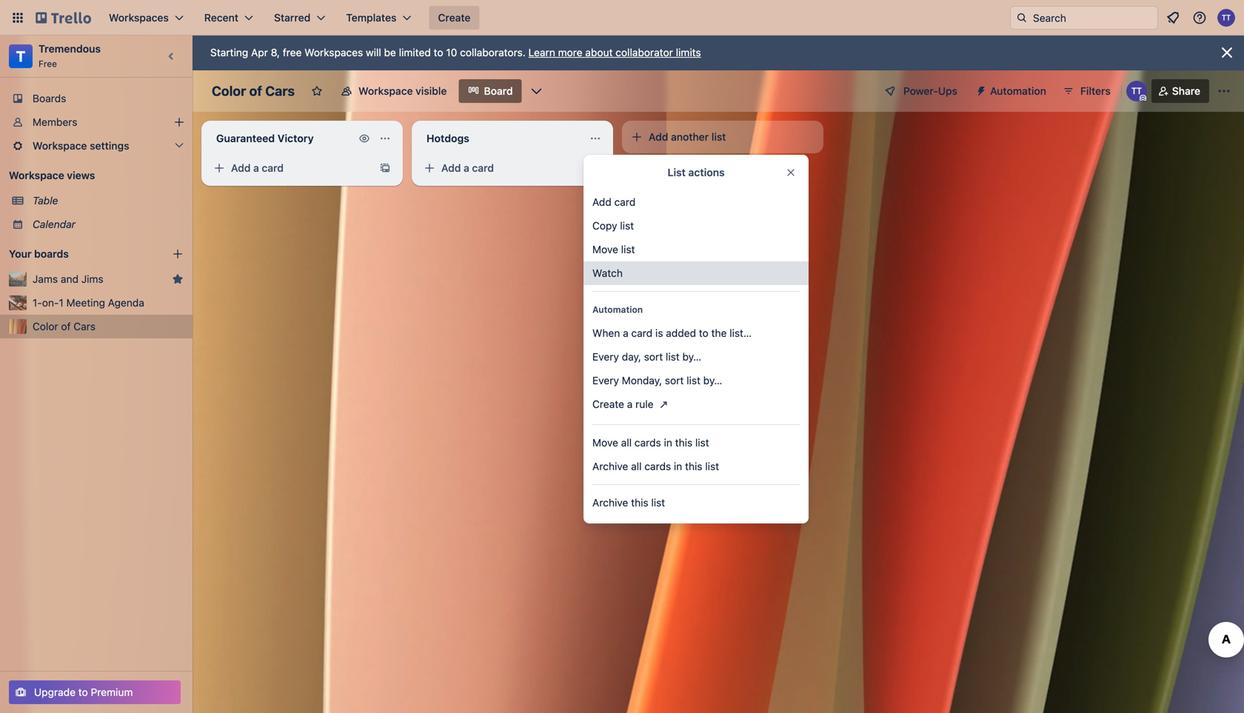 Task type: describe. For each thing, give the bounding box(es) containing it.
to inside the 'upgrade to premium' link
[[78, 686, 88, 699]]

learn more about collaborator limits link
[[529, 46, 701, 59]]

your boards
[[9, 248, 69, 260]]

your boards with 3 items element
[[9, 245, 150, 263]]

0 horizontal spatial terry turtle (terryturtle) image
[[1127, 81, 1147, 101]]

0 horizontal spatial of
[[61, 320, 71, 333]]

archive all cards in this list link
[[584, 455, 809, 479]]

upgrade to premium
[[34, 686, 133, 699]]

list inside every day, sort list by… link
[[666, 351, 680, 363]]

will
[[366, 46, 381, 59]]

recent button
[[195, 6, 262, 30]]

visible
[[416, 85, 447, 97]]

views
[[67, 169, 95, 182]]

t link
[[9, 44, 33, 68]]

card up the copy list
[[615, 196, 636, 208]]

every day, sort list by… link
[[584, 345, 809, 369]]

every for every monday, sort list by…
[[593, 374, 619, 387]]

filters button
[[1059, 79, 1116, 103]]

starred button
[[265, 6, 334, 30]]

customize views image
[[529, 84, 544, 99]]

automation inside automation button
[[991, 85, 1047, 97]]

card down guaranteed victory
[[262, 162, 284, 174]]

Hotdogs text field
[[418, 127, 584, 150]]

share
[[1173, 85, 1201, 97]]

create a rule
[[593, 398, 654, 410]]

of inside text box
[[249, 83, 262, 99]]

be
[[384, 46, 396, 59]]

watch
[[593, 267, 623, 279]]

archive for archive all cards in this list
[[593, 460, 628, 473]]

jams and jims
[[33, 273, 103, 285]]

more
[[558, 46, 583, 59]]

free
[[283, 46, 302, 59]]

list inside every monday, sort list by… link
[[687, 374, 701, 387]]

all for move
[[621, 437, 632, 449]]

move all cards in this list
[[593, 437, 709, 449]]

jams and jims link
[[33, 272, 166, 287]]

actions
[[689, 166, 725, 179]]

star or unstar board image
[[311, 85, 323, 97]]

move for move list
[[593, 243, 619, 256]]

0 vertical spatial to
[[434, 46, 443, 59]]

Guaranteed Victory text field
[[207, 127, 356, 150]]

0 horizontal spatial automation
[[593, 304, 643, 315]]

starred
[[274, 11, 311, 24]]

1 horizontal spatial terry turtle (terryturtle) image
[[1218, 9, 1236, 27]]

board link
[[459, 79, 522, 103]]

list inside archive this list link
[[652, 497, 665, 509]]

the
[[712, 327, 727, 339]]

2 vertical spatial this
[[631, 497, 649, 509]]

open information menu image
[[1193, 10, 1208, 25]]

to inside when a card is added to the list… link
[[699, 327, 709, 339]]

color of cars link
[[33, 319, 184, 334]]

show menu image
[[1217, 84, 1232, 99]]

when a card is added to the list… link
[[584, 322, 809, 345]]

workspace settings
[[33, 140, 129, 152]]

card left is
[[632, 327, 653, 339]]

members
[[33, 116, 77, 128]]

automation button
[[970, 79, 1056, 103]]

free
[[39, 59, 57, 69]]

2 add a card from the left
[[442, 162, 494, 174]]

search image
[[1016, 12, 1028, 24]]

share button
[[1152, 79, 1210, 103]]

every monday, sort list by…
[[593, 374, 723, 387]]

templates
[[346, 11, 397, 24]]

victory
[[278, 132, 314, 144]]

workspace visible button
[[332, 79, 456, 103]]

members link
[[0, 110, 193, 134]]

jams
[[33, 273, 58, 285]]

power-ups
[[904, 85, 958, 97]]

by… for every monday, sort list by…
[[704, 374, 723, 387]]

copy list link
[[584, 214, 809, 238]]

limited
[[399, 46, 431, 59]]

color of cars inside text box
[[212, 83, 295, 99]]

boards link
[[0, 87, 193, 110]]

add up copy
[[593, 196, 612, 208]]

limits
[[676, 46, 701, 59]]

in for move all cards in this list
[[664, 437, 673, 449]]

tremendous
[[39, 43, 101, 55]]

all for archive
[[631, 460, 642, 473]]

upgrade
[[34, 686, 76, 699]]

about
[[586, 46, 613, 59]]

table
[[33, 194, 58, 207]]

workspace for workspace settings
[[33, 140, 87, 152]]

filters
[[1081, 85, 1111, 97]]

this for archive all cards in this list
[[685, 460, 703, 473]]

workspaces button
[[100, 6, 193, 30]]

cars inside color of cars link
[[74, 320, 96, 333]]

sort for day,
[[644, 351, 663, 363]]

starting apr 8, free workspaces will be limited to 10 collaborators. learn more about collaborator limits
[[210, 46, 701, 59]]

learn
[[529, 46, 556, 59]]

agenda
[[108, 297, 144, 309]]

when a card is added to the list…
[[593, 327, 752, 339]]

1-on-1 meeting agenda link
[[33, 296, 184, 310]]

create a rule link
[[584, 393, 809, 419]]

another
[[671, 131, 709, 143]]

1 add a card from the left
[[231, 162, 284, 174]]

1 horizontal spatial workspaces
[[305, 46, 363, 59]]

cards for move
[[635, 437, 661, 449]]

on-
[[42, 297, 59, 309]]

collaborators.
[[460, 46, 526, 59]]

1-on-1 meeting agenda
[[33, 297, 144, 309]]

workspace visible
[[359, 85, 447, 97]]

add card
[[593, 196, 636, 208]]

workspace views
[[9, 169, 95, 182]]

workspace for workspace visible
[[359, 85, 413, 97]]

1
[[59, 297, 64, 309]]

board
[[484, 85, 513, 97]]

create for create
[[438, 11, 471, 24]]

ups
[[938, 85, 958, 97]]

added
[[666, 327, 696, 339]]

a down guaranteed victory
[[253, 162, 259, 174]]

jims
[[81, 273, 103, 285]]

10
[[446, 46, 457, 59]]

cars inside color of cars text box
[[265, 83, 295, 99]]



Task type: locate. For each thing, give the bounding box(es) containing it.
list inside move all cards in this list link
[[696, 437, 709, 449]]

1 archive from the top
[[593, 460, 628, 473]]

of
[[249, 83, 262, 99], [61, 320, 71, 333]]

color
[[212, 83, 246, 99], [33, 320, 58, 333]]

this member is an admin of this board. image
[[1140, 95, 1147, 101]]

create
[[438, 11, 471, 24], [593, 398, 624, 410]]

1 move from the top
[[593, 243, 619, 256]]

color down starting
[[212, 83, 246, 99]]

all
[[621, 437, 632, 449], [631, 460, 642, 473]]

every for every day, sort list by…
[[593, 351, 619, 363]]

move
[[593, 243, 619, 256], [593, 437, 619, 449]]

automation up when
[[593, 304, 643, 315]]

cards
[[635, 437, 661, 449], [645, 460, 671, 473]]

1 vertical spatial every
[[593, 374, 619, 387]]

0 vertical spatial every
[[593, 351, 619, 363]]

all down move all cards in this list
[[631, 460, 642, 473]]

workspace inside button
[[359, 85, 413, 97]]

in up the archive all cards in this list
[[664, 437, 673, 449]]

sort right day,
[[644, 351, 663, 363]]

by… down every day, sort list by… link
[[704, 374, 723, 387]]

move down create a rule
[[593, 437, 619, 449]]

boards
[[34, 248, 69, 260]]

monday,
[[622, 374, 662, 387]]

upgrade to premium link
[[9, 681, 181, 705]]

every monday, sort list by… link
[[584, 369, 809, 393]]

0 vertical spatial workspaces
[[109, 11, 169, 24]]

in down move all cards in this list link at the bottom
[[674, 460, 683, 473]]

1 vertical spatial workspace
[[33, 140, 87, 152]]

apr
[[251, 46, 268, 59]]

0 horizontal spatial color
[[33, 320, 58, 333]]

create for create a rule
[[593, 398, 624, 410]]

by… for every day, sort list by…
[[683, 351, 702, 363]]

workspace for workspace views
[[9, 169, 64, 182]]

0 vertical spatial cards
[[635, 437, 661, 449]]

workspaces inside dropdown button
[[109, 11, 169, 24]]

day,
[[622, 351, 641, 363]]

table link
[[33, 193, 184, 208]]

sort down every day, sort list by… link
[[665, 374, 684, 387]]

1 vertical spatial archive
[[593, 497, 628, 509]]

add a card button down hotdogs text box
[[418, 156, 581, 180]]

create button
[[429, 6, 480, 30]]

add down hotdogs
[[442, 162, 461, 174]]

this down move all cards in this list link at the bottom
[[685, 460, 703, 473]]

card down hotdogs text box
[[472, 162, 494, 174]]

0 notifications image
[[1165, 9, 1182, 27]]

every down when
[[593, 351, 619, 363]]

guaranteed
[[216, 132, 275, 144]]

1 vertical spatial this
[[685, 460, 703, 473]]

1 vertical spatial cars
[[74, 320, 96, 333]]

add for second "add a card" button from left
[[442, 162, 461, 174]]

add left another
[[649, 131, 669, 143]]

1 add a card button from the left
[[207, 156, 370, 180]]

move all cards in this list link
[[584, 431, 809, 455]]

1 horizontal spatial color
[[212, 83, 246, 99]]

workspace down be
[[359, 85, 413, 97]]

move down copy
[[593, 243, 619, 256]]

0 vertical spatial all
[[621, 437, 632, 449]]

2 horizontal spatial to
[[699, 327, 709, 339]]

0 vertical spatial sort
[[644, 351, 663, 363]]

add another list
[[649, 131, 726, 143]]

list up archive all cards in this list link
[[696, 437, 709, 449]]

primary element
[[0, 0, 1245, 36]]

move list link
[[584, 238, 809, 262]]

1 every from the top
[[593, 351, 619, 363]]

watch link
[[584, 262, 809, 285]]

archive
[[593, 460, 628, 473], [593, 497, 628, 509]]

add a card down guaranteed victory
[[231, 162, 284, 174]]

0 vertical spatial terry turtle (terryturtle) image
[[1218, 9, 1236, 27]]

1 vertical spatial automation
[[593, 304, 643, 315]]

in
[[664, 437, 673, 449], [674, 460, 683, 473]]

every day, sort list by…
[[593, 351, 702, 363]]

list inside add another list button
[[712, 131, 726, 143]]

1 horizontal spatial of
[[249, 83, 262, 99]]

list…
[[730, 327, 752, 339]]

in inside archive all cards in this list link
[[674, 460, 683, 473]]

list inside copy list link
[[620, 220, 634, 232]]

color of cars down apr
[[212, 83, 295, 99]]

list down the copy list
[[621, 243, 635, 256]]

workspaces
[[109, 11, 169, 24], [305, 46, 363, 59]]

to left the
[[699, 327, 709, 339]]

2 every from the top
[[593, 374, 619, 387]]

a right when
[[623, 327, 629, 339]]

move inside move all cards in this list link
[[593, 437, 619, 449]]

starting
[[210, 46, 248, 59]]

1 vertical spatial terry turtle (terryturtle) image
[[1127, 81, 1147, 101]]

terry turtle (terryturtle) image right filters
[[1127, 81, 1147, 101]]

list actions
[[668, 166, 725, 179]]

all up the archive all cards in this list
[[621, 437, 632, 449]]

is
[[656, 327, 663, 339]]

cars left the star or unstar board icon on the left top of page
[[265, 83, 295, 99]]

in inside move all cards in this list link
[[664, 437, 673, 449]]

sort for monday,
[[665, 374, 684, 387]]

1 horizontal spatial in
[[674, 460, 683, 473]]

create from template… image
[[379, 162, 391, 174]]

add card link
[[584, 190, 809, 214]]

1 horizontal spatial cars
[[265, 83, 295, 99]]

in for archive all cards in this list
[[674, 460, 683, 473]]

workspace settings button
[[0, 134, 193, 158]]

add for add another list button
[[649, 131, 669, 143]]

1 horizontal spatial by…
[[704, 374, 723, 387]]

list down when a card is added to the list…
[[666, 351, 680, 363]]

meeting
[[66, 297, 105, 309]]

workspaces up workspace navigation collapse icon
[[109, 11, 169, 24]]

list
[[712, 131, 726, 143], [620, 220, 634, 232], [621, 243, 635, 256], [666, 351, 680, 363], [687, 374, 701, 387], [696, 437, 709, 449], [706, 460, 719, 473], [652, 497, 665, 509]]

calendar
[[33, 218, 76, 230]]

guaranteed victory
[[216, 132, 314, 144]]

1 horizontal spatial create
[[593, 398, 624, 410]]

0 vertical spatial move
[[593, 243, 619, 256]]

2 vertical spatial workspace
[[9, 169, 64, 182]]

of down 1
[[61, 320, 71, 333]]

create inside "button"
[[438, 11, 471, 24]]

0 vertical spatial cars
[[265, 83, 295, 99]]

add
[[649, 131, 669, 143], [231, 162, 251, 174], [442, 162, 461, 174], [593, 196, 612, 208]]

archive this list
[[593, 497, 665, 509]]

starred icon image
[[172, 273, 184, 285]]

list inside the move list link
[[621, 243, 635, 256]]

0 horizontal spatial add a card button
[[207, 156, 370, 180]]

cards for archive
[[645, 460, 671, 473]]

by… down when a card is added to the list… link
[[683, 351, 702, 363]]

add another list button
[[622, 121, 824, 153]]

color down on-
[[33, 320, 58, 333]]

add down guaranteed
[[231, 162, 251, 174]]

workspace
[[359, 85, 413, 97], [33, 140, 87, 152], [9, 169, 64, 182]]

Board name text field
[[204, 79, 302, 103]]

0 vertical spatial of
[[249, 83, 262, 99]]

and
[[61, 273, 79, 285]]

add for second "add a card" button from the right
[[231, 162, 251, 174]]

1 vertical spatial to
[[699, 327, 709, 339]]

0 horizontal spatial to
[[78, 686, 88, 699]]

automation
[[991, 85, 1047, 97], [593, 304, 643, 315]]

add inside button
[[649, 131, 669, 143]]

0 horizontal spatial sort
[[644, 351, 663, 363]]

1 horizontal spatial sort
[[665, 374, 684, 387]]

terry turtle (terryturtle) image
[[1218, 9, 1236, 27], [1127, 81, 1147, 101]]

1 vertical spatial color of cars
[[33, 320, 96, 333]]

sort
[[644, 351, 663, 363], [665, 374, 684, 387]]

0 vertical spatial this
[[675, 437, 693, 449]]

1 vertical spatial color
[[33, 320, 58, 333]]

hotdogs
[[427, 132, 470, 144]]

0 horizontal spatial color of cars
[[33, 320, 96, 333]]

1 horizontal spatial automation
[[991, 85, 1047, 97]]

list inside archive all cards in this list link
[[706, 460, 719, 473]]

1 vertical spatial by…
[[704, 374, 723, 387]]

to left 10
[[434, 46, 443, 59]]

premium
[[91, 686, 133, 699]]

cars down meeting
[[74, 320, 96, 333]]

1 horizontal spatial to
[[434, 46, 443, 59]]

0 horizontal spatial add a card
[[231, 162, 284, 174]]

1 vertical spatial all
[[631, 460, 642, 473]]

0 vertical spatial workspace
[[359, 85, 413, 97]]

list
[[668, 166, 686, 179]]

Search field
[[1028, 7, 1158, 29]]

list right another
[[712, 131, 726, 143]]

create up starting apr 8, free workspaces will be limited to 10 collaborators. learn more about collaborator limits
[[438, 11, 471, 24]]

copy list
[[593, 220, 634, 232]]

add a card button
[[207, 156, 370, 180], [418, 156, 581, 180]]

this up archive all cards in this list link
[[675, 437, 693, 449]]

color of cars down 1
[[33, 320, 96, 333]]

0 vertical spatial archive
[[593, 460, 628, 473]]

list right copy
[[620, 220, 634, 232]]

workspace inside dropdown button
[[33, 140, 87, 152]]

every up create a rule
[[593, 374, 619, 387]]

this for move all cards in this list
[[675, 437, 693, 449]]

0 horizontal spatial create
[[438, 11, 471, 24]]

workspace up table on the left
[[9, 169, 64, 182]]

2 vertical spatial to
[[78, 686, 88, 699]]

add board image
[[172, 248, 184, 260]]

color of cars
[[212, 83, 295, 99], [33, 320, 96, 333]]

to right upgrade
[[78, 686, 88, 699]]

1 horizontal spatial color of cars
[[212, 83, 295, 99]]

collaborator
[[616, 46, 673, 59]]

0 vertical spatial by…
[[683, 351, 702, 363]]

copy
[[593, 220, 618, 232]]

t
[[16, 47, 25, 65]]

1 vertical spatial create
[[593, 398, 624, 410]]

archive up archive this list
[[593, 460, 628, 473]]

archive down the archive all cards in this list
[[593, 497, 628, 509]]

boards
[[33, 92, 66, 104]]

list down the archive all cards in this list
[[652, 497, 665, 509]]

0 horizontal spatial by…
[[683, 351, 702, 363]]

of down apr
[[249, 83, 262, 99]]

recent
[[204, 11, 239, 24]]

0 vertical spatial create
[[438, 11, 471, 24]]

0 horizontal spatial in
[[664, 437, 673, 449]]

sm image
[[970, 79, 991, 100]]

terry turtle (terryturtle) image right open information menu icon
[[1218, 9, 1236, 27]]

a down hotdogs
[[464, 162, 470, 174]]

add a card
[[231, 162, 284, 174], [442, 162, 494, 174]]

move list
[[593, 243, 635, 256]]

workspaces left will
[[305, 46, 363, 59]]

to
[[434, 46, 443, 59], [699, 327, 709, 339], [78, 686, 88, 699]]

0 horizontal spatial cars
[[74, 320, 96, 333]]

2 archive from the top
[[593, 497, 628, 509]]

0 vertical spatial automation
[[991, 85, 1047, 97]]

2 move from the top
[[593, 437, 619, 449]]

0 vertical spatial in
[[664, 437, 673, 449]]

8,
[[271, 46, 280, 59]]

1 horizontal spatial add a card
[[442, 162, 494, 174]]

1 vertical spatial cards
[[645, 460, 671, 473]]

1 vertical spatial workspaces
[[305, 46, 363, 59]]

0 vertical spatial color
[[212, 83, 246, 99]]

list down every day, sort list by… link
[[687, 374, 701, 387]]

add a card button down guaranteed victory text field on the top left of the page
[[207, 156, 370, 180]]

1 vertical spatial in
[[674, 460, 683, 473]]

0 vertical spatial color of cars
[[212, 83, 295, 99]]

power-
[[904, 85, 938, 97]]

1 vertical spatial move
[[593, 437, 619, 449]]

cards down move all cards in this list
[[645, 460, 671, 473]]

your
[[9, 248, 32, 260]]

tremendous free
[[39, 43, 101, 69]]

0 horizontal spatial workspaces
[[109, 11, 169, 24]]

create left rule
[[593, 398, 624, 410]]

add a card down hotdogs
[[442, 162, 494, 174]]

a left rule
[[627, 398, 633, 410]]

list down move all cards in this list link at the bottom
[[706, 460, 719, 473]]

archive this list link
[[584, 491, 809, 515]]

1 vertical spatial of
[[61, 320, 71, 333]]

calendar link
[[33, 217, 184, 232]]

this down the archive all cards in this list
[[631, 497, 649, 509]]

color inside text box
[[212, 83, 246, 99]]

every
[[593, 351, 619, 363], [593, 374, 619, 387]]

tremendous link
[[39, 43, 101, 55]]

settings
[[90, 140, 129, 152]]

archive for archive this list
[[593, 497, 628, 509]]

automation left filters button
[[991, 85, 1047, 97]]

back to home image
[[36, 6, 91, 30]]

workspace navigation collapse icon image
[[162, 46, 182, 67]]

archive all cards in this list
[[593, 460, 719, 473]]

workspace down "members"
[[33, 140, 87, 152]]

1 horizontal spatial add a card button
[[418, 156, 581, 180]]

2 add a card button from the left
[[418, 156, 581, 180]]

cards up the archive all cards in this list
[[635, 437, 661, 449]]

1 vertical spatial sort
[[665, 374, 684, 387]]

move for move all cards in this list
[[593, 437, 619, 449]]



Task type: vqa. For each thing, say whether or not it's contained in the screenshot.
the Power- within the Add Power-Ups link
no



